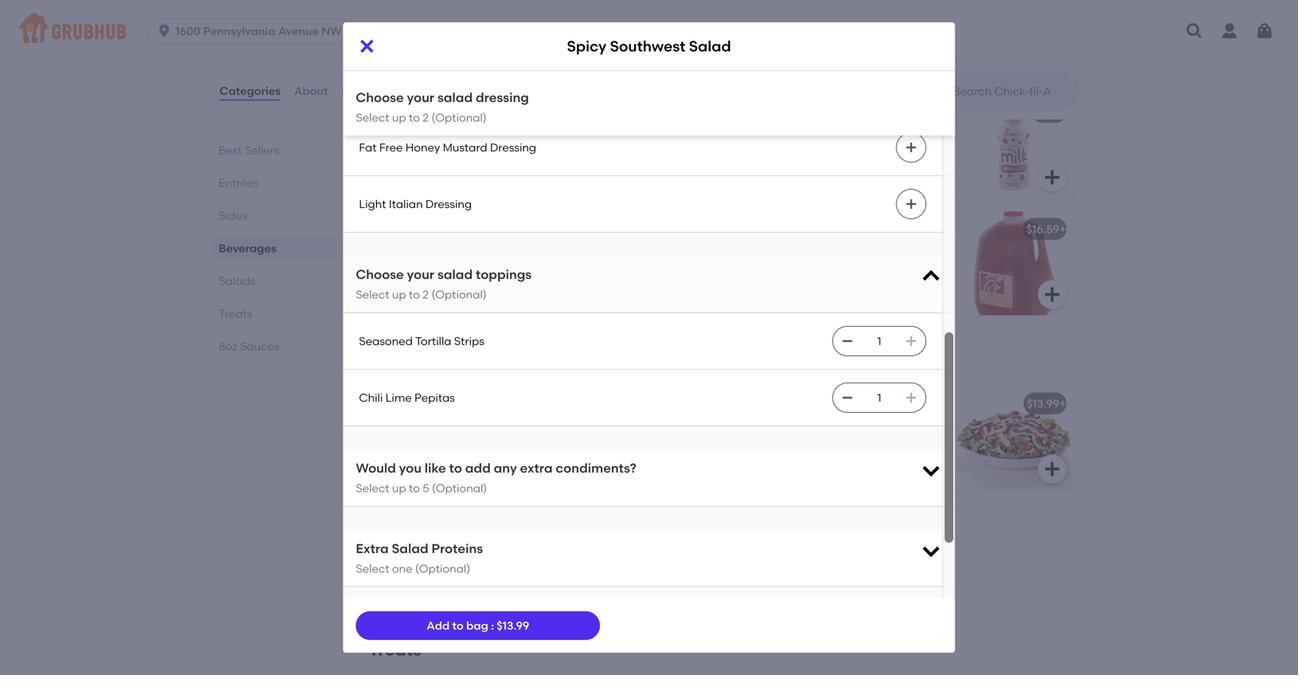 Task type: describe. For each thing, give the bounding box(es) containing it.
light for light italian dressing
[[359, 197, 386, 211]]

honest
[[739, 11, 777, 24]]

add
[[466, 461, 491, 476]]

orange
[[382, 144, 423, 158]]

kids®
[[780, 11, 808, 24]]

cobb salad button
[[372, 386, 716, 490]]

choice
[[739, 261, 775, 275]]

and
[[434, 27, 456, 40]]

lime
[[386, 391, 412, 405]]

pure,
[[458, 43, 486, 57]]

$16.59
[[1027, 223, 1060, 236]]

salad inside button
[[415, 397, 447, 411]]

your for dressing
[[407, 90, 435, 105]]

2 for toppings
[[423, 288, 429, 302]]

1% chocolate milk.
[[739, 128, 839, 141]]

honest kids® apple juice image
[[954, 0, 1074, 81]]

best sellers
[[219, 144, 280, 157]]

svg image inside '1600 pennsylvania avenue nw' button
[[156, 23, 172, 39]]

categories
[[220, 84, 281, 98]]

0 vertical spatial spicy southwest salad
[[567, 37, 732, 55]]

cobb salad
[[382, 397, 447, 411]]

about
[[294, 84, 328, 98]]

juice.
[[426, 144, 458, 158]]

1600
[[176, 24, 201, 38]]

reviews
[[342, 84, 386, 98]]

reviews button
[[341, 62, 387, 120]]

1% chocolate milk image
[[954, 95, 1074, 198]]

purified
[[382, 11, 423, 24]]

avenue
[[278, 24, 319, 38]]

extra
[[356, 541, 389, 556]]

lemonade
[[826, 261, 881, 275]]

box
[[911, 11, 931, 24]]

8oz sauces
[[219, 340, 280, 353]]

1% milk
[[382, 223, 422, 236]]

like
[[425, 461, 446, 476]]

gallon beverage filled with your choice of tea or lemonade
[[739, 245, 909, 275]]

seasoned tortilla strips
[[359, 334, 485, 348]]

1 vertical spatial a
[[443, 59, 450, 73]]

bag
[[467, 619, 489, 633]]

carefully
[[495, 11, 542, 24]]

1600 pennsylvania avenue nw button
[[146, 18, 359, 44]]

dressing up pure,
[[437, 28, 484, 41]]

choose for choose your salad dressing
[[356, 90, 404, 105]]

honey
[[406, 141, 440, 154]]

your for toppings
[[407, 267, 435, 282]]

extra
[[520, 461, 553, 476]]

5
[[423, 482, 430, 495]]

0 horizontal spatial treats
[[219, 307, 252, 321]]

sides
[[219, 209, 248, 222]]

balsamic
[[389, 84, 439, 98]]

to inside choose your salad dressing select up to 2 (optional)
[[409, 111, 420, 124]]

1 horizontal spatial salads
[[369, 349, 426, 369]]

chili
[[359, 391, 383, 405]]

cobb
[[382, 397, 412, 411]]

toppings
[[476, 267, 532, 282]]

choose your salad toppings select up to 2 (optional)
[[356, 267, 532, 302]]

the
[[395, 75, 415, 89]]

2 for dressing
[[423, 111, 429, 124]]

with inside the purified water that is carefully designed and enhanced with minerals for a pure, fresh taste. dasani® is a registered trademark of the coca-cola® company.
[[516, 27, 539, 40]]

company.
[[487, 75, 543, 89]]

1% for 1% milk
[[382, 245, 396, 259]]

squeezed,
[[442, 128, 497, 141]]

0 horizontal spatial southwest
[[610, 37, 686, 55]]

choose your salad dressing select up to 2 (optional)
[[356, 90, 529, 124]]

(optional) inside the choose your salad toppings select up to 2 (optional)
[[432, 288, 487, 302]]

water
[[425, 11, 457, 24]]

dressing right mustard
[[490, 141, 537, 154]]

main navigation navigation
[[0, 0, 1299, 62]]

simply
[[382, 105, 418, 119]]

(optional) inside extra salad proteins select one (optional)
[[415, 562, 471, 576]]

sellers
[[245, 144, 280, 157]]

input item quantity number field for seasoned tortilla strips
[[862, 327, 897, 356]]

light for light balsamic vinaigrette dressing
[[359, 84, 386, 98]]

tortilla
[[416, 334, 452, 348]]

registered
[[453, 59, 508, 73]]

filled
[[832, 245, 857, 259]]

choose for choose your salad toppings
[[356, 267, 404, 282]]

you
[[399, 461, 422, 476]]

chocolate
[[756, 128, 813, 141]]

tea
[[791, 261, 810, 275]]

1 vertical spatial beverages
[[219, 242, 277, 255]]

orange®
[[421, 105, 469, 119]]

italian
[[389, 197, 423, 211]]

pure-
[[412, 128, 442, 141]]

dasani®
[[382, 59, 430, 73]]

dressing
[[476, 90, 529, 105]]

creamy
[[359, 28, 403, 41]]

select inside would you like to add any extra condiments? select up to 5 (optional)
[[356, 482, 390, 495]]

one
[[392, 562, 413, 576]]

fat
[[359, 141, 377, 154]]

fat free honey mustard dressing
[[359, 141, 537, 154]]

designed
[[382, 27, 432, 40]]

or
[[812, 261, 823, 275]]

light italian dressing
[[359, 197, 472, 211]]

market salad image
[[597, 504, 716, 607]]

1% milk
[[382, 245, 421, 259]]

8oz
[[219, 340, 238, 353]]

trademark
[[511, 59, 568, 73]]

+ for $13.99
[[1060, 397, 1067, 411]]

categories button
[[219, 62, 282, 120]]

1 horizontal spatial spicy southwest salad
[[739, 397, 863, 411]]

nw
[[322, 24, 342, 38]]

input item quantity number field for chili lime pepitas
[[862, 384, 897, 412]]

would
[[356, 461, 396, 476]]

pepitas
[[415, 391, 455, 405]]

dressing down the trademark
[[504, 84, 551, 98]]

about button
[[294, 62, 329, 120]]



Task type: vqa. For each thing, say whether or not it's contained in the screenshot.
the bottommost a
yes



Task type: locate. For each thing, give the bounding box(es) containing it.
to left 5
[[409, 482, 420, 495]]

1 up from the top
[[392, 111, 406, 124]]

0 horizontal spatial $13.99
[[497, 619, 530, 633]]

creamy salsa dressing
[[359, 28, 484, 41]]

up down you
[[392, 482, 406, 495]]

1 vertical spatial is
[[432, 59, 440, 73]]

to down milk
[[409, 288, 420, 302]]

1 vertical spatial choose
[[356, 267, 404, 282]]

to
[[409, 111, 420, 124], [409, 288, 420, 302], [449, 461, 462, 476], [409, 482, 420, 495], [453, 619, 464, 633]]

2 choose from the top
[[356, 267, 404, 282]]

milk
[[399, 223, 422, 236]]

1 vertical spatial your
[[885, 245, 909, 259]]

0 vertical spatial 2
[[423, 111, 429, 124]]

sauces
[[240, 340, 280, 353]]

svg image
[[1186, 22, 1205, 41], [156, 23, 172, 39], [686, 51, 705, 70], [921, 266, 943, 288], [1043, 285, 1063, 304], [842, 335, 854, 348], [905, 335, 918, 348], [842, 392, 854, 404], [905, 392, 918, 404], [921, 459, 943, 482], [1043, 460, 1063, 479], [686, 577, 705, 596]]

with up lemonade
[[860, 245, 883, 259]]

1 vertical spatial +
[[1060, 397, 1067, 411]]

enhanced
[[459, 27, 514, 40]]

0 vertical spatial spicy
[[567, 37, 607, 55]]

1 salad from the top
[[438, 90, 473, 105]]

0 vertical spatial southwest
[[610, 37, 686, 55]]

2 up seasoned tortilla strips
[[423, 288, 429, 302]]

svg image inside main navigation navigation
[[1256, 22, 1275, 41]]

choose inside choose your salad dressing select up to 2 (optional)
[[356, 90, 404, 105]]

of inside gallon beverage filled with your choice of tea or lemonade
[[778, 261, 789, 275]]

(optional) up strips
[[432, 288, 487, 302]]

4 select from the top
[[356, 562, 390, 576]]

with down 'honest'
[[739, 27, 761, 40]]

to right like
[[449, 461, 462, 476]]

1 vertical spatial light
[[359, 197, 386, 211]]

salad left toppings
[[438, 267, 473, 282]]

2 inside the choose your salad toppings select up to 2 (optional)
[[423, 288, 429, 302]]

gallon beverages image
[[954, 212, 1074, 315]]

Input item quantity number field
[[862, 20, 897, 49], [862, 327, 897, 356], [862, 384, 897, 412]]

0 horizontal spatial salads
[[219, 274, 255, 288]]

1% for 1% chocolate milk.
[[739, 128, 753, 141]]

:
[[491, 619, 494, 633]]

1 vertical spatial 2
[[423, 288, 429, 302]]

2 vertical spatial 1%
[[382, 245, 396, 259]]

beverages down sides
[[219, 242, 277, 255]]

3 input item quantity number field from the top
[[862, 384, 897, 412]]

0 vertical spatial salads
[[219, 274, 255, 288]]

1 vertical spatial spicy southwest salad
[[739, 397, 863, 411]]

1 horizontal spatial treats
[[369, 640, 422, 660]]

2 gallon from the top
[[739, 245, 774, 259]]

select
[[356, 111, 390, 124], [356, 288, 390, 302], [356, 482, 390, 495], [356, 562, 390, 576]]

beverage
[[777, 245, 829, 259]]

milk
[[399, 245, 421, 259]]

taste.
[[517, 43, 548, 57]]

1 horizontal spatial is
[[485, 11, 493, 24]]

your
[[407, 90, 435, 105], [885, 245, 909, 259], [407, 267, 435, 282]]

0 vertical spatial gallon
[[739, 223, 775, 236]]

with inside honest kids® apple juice (juice box with straw).
[[739, 27, 761, 40]]

0 horizontal spatial $2.89
[[678, 223, 707, 236]]

condiments?
[[556, 461, 637, 476]]

salad inside the choose your salad toppings select up to 2 (optional)
[[438, 267, 473, 282]]

spicy southwest salad image
[[954, 386, 1074, 490]]

gallon inside gallon beverage filled with your choice of tea or lemonade
[[739, 245, 774, 259]]

1 vertical spatial input item quantity number field
[[862, 327, 897, 356]]

3 up from the top
[[392, 482, 406, 495]]

would you like to add any extra condiments? select up to 5 (optional)
[[356, 461, 637, 495]]

vinaigrette
[[442, 84, 502, 98]]

1 choose from the top
[[356, 90, 404, 105]]

salad for dressing
[[438, 90, 473, 105]]

0 vertical spatial of
[[382, 75, 392, 89]]

2 + from the top
[[1060, 397, 1067, 411]]

0 vertical spatial $2.89
[[1036, 105, 1064, 119]]

choose down 1% milk
[[356, 267, 404, 282]]

$13.99 +
[[1028, 397, 1067, 411]]

your inside the choose your salad toppings select up to 2 (optional)
[[407, 267, 435, 282]]

up
[[392, 111, 406, 124], [392, 288, 406, 302], [392, 482, 406, 495]]

$2.89
[[1036, 105, 1064, 119], [678, 223, 707, 236]]

free
[[380, 141, 403, 154]]

(optional) down proteins
[[415, 562, 471, 576]]

0 horizontal spatial is
[[432, 59, 440, 73]]

is up enhanced
[[485, 11, 493, 24]]

1 vertical spatial $2.89
[[678, 223, 707, 236]]

light left italian
[[359, 197, 386, 211]]

2 vertical spatial your
[[407, 267, 435, 282]]

1 light from the top
[[359, 84, 386, 98]]

apple
[[811, 11, 843, 24]]

select inside choose your salad dressing select up to 2 (optional)
[[356, 111, 390, 124]]

1 vertical spatial salad
[[438, 267, 473, 282]]

$16.59 +
[[1027, 223, 1067, 236]]

beverages up 'beverage'
[[778, 223, 835, 236]]

dressing
[[437, 28, 484, 41], [504, 84, 551, 98], [490, 141, 537, 154], [426, 197, 472, 211]]

up for choose your salad dressing
[[392, 111, 406, 124]]

1 vertical spatial $13.99
[[497, 619, 530, 633]]

svg image
[[1256, 22, 1275, 41], [358, 37, 377, 56], [1043, 51, 1063, 70], [905, 141, 918, 154], [686, 168, 705, 187], [1043, 168, 1063, 187], [905, 198, 918, 211], [921, 540, 943, 562]]

dressing right italian
[[426, 197, 472, 211]]

1 select from the top
[[356, 111, 390, 124]]

(optional) inside would you like to add any extra condiments? select up to 5 (optional)
[[432, 482, 487, 495]]

1 horizontal spatial $2.89
[[1036, 105, 1064, 119]]

up for choose your salad toppings
[[392, 288, 406, 302]]

gallon for gallon beverage filled with your choice of tea or lemonade
[[739, 245, 774, 259]]

1 horizontal spatial southwest
[[771, 397, 829, 411]]

(optional) down add
[[432, 482, 487, 495]]

straw).
[[764, 27, 800, 40]]

to up pure-
[[409, 111, 420, 124]]

to left bag
[[453, 619, 464, 633]]

cola®
[[452, 75, 484, 89]]

cobb salad image
[[597, 386, 716, 490]]

1 vertical spatial treats
[[369, 640, 422, 660]]

with
[[516, 27, 539, 40], [739, 27, 761, 40], [860, 245, 883, 259]]

$13.99
[[1028, 397, 1060, 411], [497, 619, 530, 633]]

choose inside the choose your salad toppings select up to 2 (optional)
[[356, 267, 404, 282]]

up down 1% milk
[[392, 288, 406, 302]]

with inside gallon beverage filled with your choice of tea or lemonade
[[860, 245, 883, 259]]

0 vertical spatial 1%
[[739, 128, 753, 141]]

0 vertical spatial beverages
[[778, 223, 835, 236]]

1 vertical spatial gallon
[[739, 245, 774, 259]]

of inside the purified water that is carefully designed and enhanced with minerals for a pure, fresh taste. dasani® is a registered trademark of the coca-cola® company.
[[382, 75, 392, 89]]

0 horizontal spatial beverages
[[219, 242, 277, 255]]

1 horizontal spatial with
[[739, 27, 761, 40]]

0 horizontal spatial spicy southwest salad
[[567, 37, 732, 55]]

2 salad from the top
[[438, 267, 473, 282]]

1 horizontal spatial $13.99
[[1028, 397, 1060, 411]]

$2.89 for 1% chocolate milk image
[[1036, 105, 1064, 119]]

select down 'would'
[[356, 482, 390, 495]]

+
[[1060, 223, 1067, 236], [1060, 397, 1067, 411]]

salads down sides
[[219, 274, 255, 288]]

0 vertical spatial is
[[485, 11, 493, 24]]

extra salad proteins select one (optional)
[[356, 541, 483, 576]]

(optional) up squeezed, in the left of the page
[[432, 111, 487, 124]]

0 vertical spatial $13.99
[[1028, 397, 1060, 411]]

salads down seasoned
[[369, 349, 426, 369]]

1 vertical spatial of
[[778, 261, 789, 275]]

salad up orange®
[[438, 90, 473, 105]]

fresh
[[488, 43, 515, 57]]

your inside gallon beverage filled with your choice of tea or lemonade
[[885, 245, 909, 259]]

your right the filled
[[885, 245, 909, 259]]

honest kids® apple juice (juice box with straw). button
[[729, 0, 1074, 81]]

2 2 from the top
[[423, 288, 429, 302]]

your up the simply orange®
[[407, 90, 435, 105]]

a down for
[[443, 59, 450, 73]]

2
[[423, 111, 429, 124], [423, 288, 429, 302]]

choose up simply at the left top
[[356, 90, 404, 105]]

any
[[494, 461, 517, 476]]

milk.
[[816, 128, 839, 141]]

0 vertical spatial choose
[[356, 90, 404, 105]]

1 vertical spatial up
[[392, 288, 406, 302]]

with up taste.
[[516, 27, 539, 40]]

0 vertical spatial light
[[359, 84, 386, 98]]

1 input item quantity number field from the top
[[862, 20, 897, 49]]

up inside the choose your salad toppings select up to 2 (optional)
[[392, 288, 406, 302]]

2 vertical spatial up
[[392, 482, 406, 495]]

of left tea
[[778, 261, 789, 275]]

a
[[448, 43, 455, 57], [443, 59, 450, 73]]

1% milk image
[[597, 212, 716, 315]]

2 light from the top
[[359, 197, 386, 211]]

select inside the choose your salad toppings select up to 2 (optional)
[[356, 288, 390, 302]]

mustard
[[443, 141, 488, 154]]

pennsylvania
[[203, 24, 276, 38]]

Search Chick-fil-A search field
[[953, 84, 1075, 99]]

salad inside extra salad proteins select one (optional)
[[392, 541, 429, 556]]

your down milk
[[407, 267, 435, 282]]

purified water that is carefully designed and enhanced with minerals for a pure, fresh taste. dasani® is a registered trademark of the coca-cola® company.
[[382, 11, 568, 89]]

of left the
[[382, 75, 392, 89]]

salsa
[[405, 28, 435, 41]]

beverages
[[778, 223, 835, 236], [219, 242, 277, 255]]

chili lime pepitas
[[359, 391, 455, 405]]

100%
[[382, 128, 410, 141]]

1 vertical spatial spicy
[[739, 397, 769, 411]]

pasteurized
[[499, 128, 563, 141]]

1 vertical spatial 1%
[[382, 223, 397, 236]]

$2.89 for 1% milk image at the top of the page
[[678, 223, 707, 236]]

light
[[359, 84, 386, 98], [359, 197, 386, 211]]

2 vertical spatial input item quantity number field
[[862, 384, 897, 412]]

0 vertical spatial your
[[407, 90, 435, 105]]

add
[[427, 619, 450, 633]]

1 2 from the top
[[423, 111, 429, 124]]

gallon for gallon beverages
[[739, 223, 775, 236]]

choose
[[356, 90, 404, 105], [356, 267, 404, 282]]

juice
[[846, 11, 875, 24]]

2 input item quantity number field from the top
[[862, 327, 897, 356]]

light left the
[[359, 84, 386, 98]]

0 horizontal spatial of
[[382, 75, 392, 89]]

salad
[[438, 90, 473, 105], [438, 267, 473, 282]]

entrées
[[219, 176, 259, 190]]

+ for $16.59
[[1060, 223, 1067, 236]]

treats
[[219, 307, 252, 321], [369, 640, 422, 660]]

2 horizontal spatial with
[[860, 245, 883, 259]]

1 vertical spatial salads
[[369, 349, 426, 369]]

3 select from the top
[[356, 482, 390, 495]]

0 vertical spatial a
[[448, 43, 455, 57]]

your inside choose your salad dressing select up to 2 (optional)
[[407, 90, 435, 105]]

0 vertical spatial +
[[1060, 223, 1067, 236]]

1 + from the top
[[1060, 223, 1067, 236]]

simply orange® image
[[597, 95, 716, 198]]

1 horizontal spatial beverages
[[778, 223, 835, 236]]

(juice
[[878, 11, 908, 24]]

salad inside choose your salad dressing select up to 2 (optional)
[[438, 90, 473, 105]]

0 vertical spatial up
[[392, 111, 406, 124]]

light balsamic vinaigrette dressing
[[359, 84, 551, 98]]

up inside would you like to add any extra condiments? select up to 5 (optional)
[[392, 482, 406, 495]]

dasani® bottled water image
[[597, 0, 716, 81]]

up up 100%
[[392, 111, 406, 124]]

1 horizontal spatial of
[[778, 261, 789, 275]]

1 horizontal spatial spicy
[[739, 397, 769, 411]]

select up seasoned
[[356, 288, 390, 302]]

2 up from the top
[[392, 288, 406, 302]]

0 horizontal spatial spicy
[[567, 37, 607, 55]]

a right for
[[448, 43, 455, 57]]

purified water that is carefully designed and enhanced with minerals for a pure, fresh taste. dasani® is a registered trademark of the coca-cola® company. button
[[372, 0, 716, 89]]

0 horizontal spatial with
[[516, 27, 539, 40]]

select down reviews
[[356, 111, 390, 124]]

0 vertical spatial input item quantity number field
[[862, 20, 897, 49]]

add to bag : $13.99
[[427, 619, 530, 633]]

strips
[[454, 334, 485, 348]]

select inside extra salad proteins select one (optional)
[[356, 562, 390, 576]]

seasoned
[[359, 334, 413, 348]]

to inside the choose your salad toppings select up to 2 (optional)
[[409, 288, 420, 302]]

for
[[430, 43, 445, 57]]

2 select from the top
[[356, 288, 390, 302]]

salad for toppings
[[438, 267, 473, 282]]

is up coca-
[[432, 59, 440, 73]]

(optional)
[[432, 111, 487, 124], [432, 288, 487, 302], [432, 482, 487, 495], [415, 562, 471, 576]]

coca-
[[418, 75, 452, 89]]

1 gallon from the top
[[739, 223, 775, 236]]

gallon beverages
[[739, 223, 835, 236]]

up inside choose your salad dressing select up to 2 (optional)
[[392, 111, 406, 124]]

(optional) inside choose your salad dressing select up to 2 (optional)
[[432, 111, 487, 124]]

0 vertical spatial salad
[[438, 90, 473, 105]]

0 vertical spatial treats
[[219, 307, 252, 321]]

select down the extra
[[356, 562, 390, 576]]

1600 pennsylvania avenue nw
[[176, 24, 342, 38]]

1 vertical spatial southwest
[[771, 397, 829, 411]]

100% pure-squeezed, pasteurized orange juice.
[[382, 128, 563, 158]]

2 up pure-
[[423, 111, 429, 124]]

2 inside choose your salad dressing select up to 2 (optional)
[[423, 111, 429, 124]]

1% for 1% milk
[[382, 223, 397, 236]]



